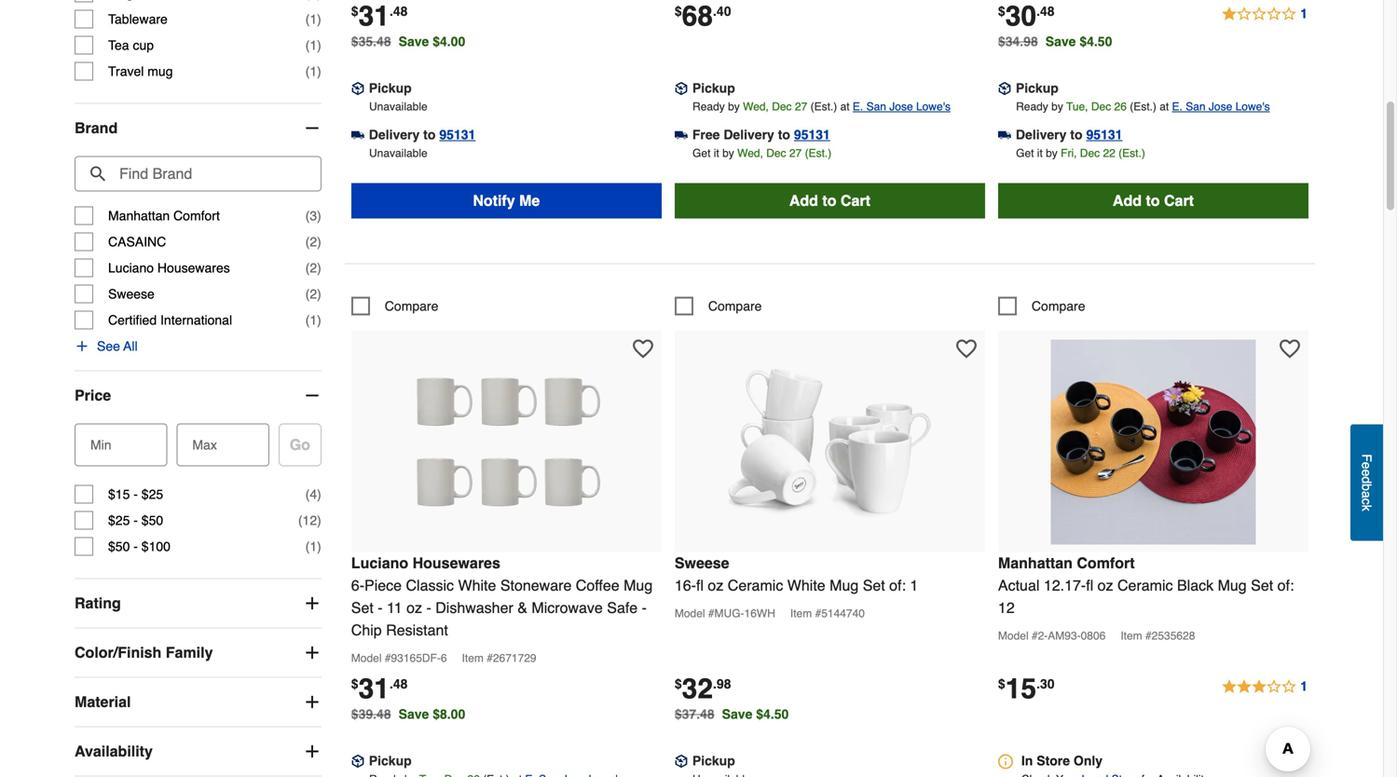 Task type: describe. For each thing, give the bounding box(es) containing it.
fl inside manhattan comfort actual 12.17-fl oz ceramic black mug set of: 12
[[1086, 577, 1094, 594]]

) for tableware
[[317, 12, 321, 27]]

.48 for save $4.00
[[390, 4, 408, 19]]

price button
[[75, 372, 321, 420]]

$ for the actual price $31.48 element associated with $35.48
[[351, 4, 359, 19]]

2 heart outline image from the left
[[956, 339, 977, 359]]

item #2535628 button
[[1121, 627, 1207, 649]]

dec left 22
[[1080, 147, 1100, 160]]

dec up free delivery to 95131
[[772, 100, 792, 113]]

am93-
[[1048, 630, 1081, 643]]

1 vertical spatial 27
[[789, 147, 802, 160]]

san for free delivery to 95131
[[867, 100, 886, 113]]

jose for free delivery to 95131
[[890, 100, 913, 113]]

model # 93165df-6
[[351, 652, 447, 665]]

plus image for material
[[303, 693, 321, 712]]

was price $35.48 element
[[351, 29, 399, 49]]

dec left 26
[[1091, 100, 1111, 113]]

save for $37.48
[[722, 707, 753, 722]]

2 delivery from the left
[[724, 127, 774, 142]]

$15 - $25
[[108, 487, 163, 502]]

ready for delivery
[[1016, 100, 1049, 113]]

$4.50 for $37.48 save $4.50
[[756, 707, 789, 722]]

0 vertical spatial $25
[[142, 487, 163, 502]]

only
[[1074, 754, 1103, 769]]

certified international
[[108, 313, 232, 328]]

.30
[[1037, 677, 1055, 692]]

30
[[1006, 0, 1037, 32]]

ceramic inside manhattan comfort actual 12.17-fl oz ceramic black mug set of: 12
[[1118, 577, 1173, 594]]

see
[[97, 339, 120, 354]]

f
[[1360, 454, 1375, 462]]

#2535628
[[1146, 630, 1195, 643]]

ready by wed, dec 27 (est.) at e. san jose lowe's
[[693, 100, 951, 113]]

san for delivery to 95131
[[1186, 100, 1206, 113]]

.40
[[713, 4, 731, 19]]

.98
[[713, 677, 731, 692]]

15
[[1006, 673, 1037, 705]]

95131 for get it by
[[1087, 127, 1123, 142]]

$ 68 .40
[[675, 0, 731, 32]]

1 star image
[[1221, 3, 1309, 26]]

rating button
[[75, 579, 321, 628]]

travel mug
[[108, 64, 173, 79]]

me
[[519, 192, 540, 209]]

- down $15 - $25 at the left bottom
[[134, 513, 138, 528]]

pickup image up truck filled image
[[351, 82, 364, 95]]

manhattan comfort actual 12.17-fl oz ceramic black mug set of: 12 image
[[1051, 340, 1256, 545]]

minus image
[[303, 119, 321, 138]]

$15
[[108, 487, 130, 502]]

0 vertical spatial $50
[[142, 513, 163, 528]]

at for delivery to 95131
[[1160, 100, 1169, 113]]

mug-
[[715, 607, 744, 620]]

pickup for 95131 button for get it by fri, dec 22 (est.)
[[1016, 81, 1059, 96]]

( for casainc
[[305, 235, 310, 249]]

$4.00
[[433, 34, 465, 49]]

1 vertical spatial $25
[[108, 513, 130, 528]]

safe
[[607, 599, 638, 617]]

( 3 )
[[305, 208, 321, 223]]

availability button
[[75, 728, 321, 776]]

unavailable for pickup icon over truck filled image
[[369, 100, 428, 113]]

item #2671729
[[462, 652, 537, 665]]

$ 32 .98
[[675, 673, 731, 705]]

) for $50 - $100
[[317, 539, 321, 554]]

pickup image down $39.48
[[351, 755, 364, 768]]

piece
[[365, 577, 402, 594]]

store
[[1037, 754, 1070, 769]]

item #2671729 button
[[462, 649, 548, 672]]

$100
[[142, 539, 171, 554]]

color/finish family
[[75, 644, 213, 661]]

$ 30 .48
[[998, 0, 1055, 32]]

( 1 ) for travel mug
[[305, 64, 321, 79]]

family
[[166, 644, 213, 661]]

) for tea cup
[[317, 38, 321, 53]]

truck filled image for free
[[675, 128, 688, 141]]

go
[[290, 436, 310, 454]]

oz inside luciano housewares 6-piece classic white stoneware coffee mug set - 11 oz - dishwasher & microwave safe - chip resistant
[[407, 599, 422, 617]]

31 for $35.48
[[359, 0, 390, 32]]

oz inside sweese 16-fl oz ceramic white mug set of: 1
[[708, 577, 724, 594]]

tea cup
[[108, 38, 154, 53]]

color/finish family button
[[75, 629, 321, 677]]

$4.50 for $34.98 save $4.50
[[1080, 34, 1112, 49]]

# for sweese 16-fl oz ceramic white mug set of: 1
[[708, 607, 715, 620]]

coffee
[[576, 577, 620, 594]]

2 e from the top
[[1360, 469, 1375, 477]]

3 heart outline image from the left
[[1280, 339, 1300, 359]]

$34.98 save $4.50
[[998, 34, 1112, 49]]

tue,
[[1066, 100, 1088, 113]]

model # 2-am93-0806
[[998, 630, 1106, 643]]

$35.48
[[351, 34, 391, 49]]

(est.) right 22
[[1119, 147, 1146, 160]]

pickup for 3rd 95131 button from the right
[[369, 81, 412, 96]]

#5144740
[[815, 607, 865, 620]]

$34.98
[[998, 34, 1038, 49]]

was price $37.48 element
[[675, 702, 722, 722]]

manhattan comfort actual 12.17-fl oz ceramic black mug set of: 12
[[998, 555, 1294, 617]]

availability
[[75, 743, 153, 760]]

of: inside sweese 16-fl oz ceramic white mug set of: 1
[[889, 577, 906, 594]]

comfort for manhattan comfort
[[173, 208, 220, 223]]

plus image for availability
[[303, 743, 321, 761]]

16-
[[675, 577, 696, 594]]

material button
[[75, 678, 321, 727]]

1 vertical spatial $50
[[108, 539, 130, 554]]

it for delivery
[[1037, 147, 1043, 160]]

in
[[1022, 754, 1033, 769]]

sweese 16-fl oz ceramic white mug set of: 1
[[675, 555, 919, 594]]

$ 15 .30
[[998, 673, 1055, 705]]

95131 button for get it by wed, dec 27 (est.)
[[794, 125, 830, 144]]

compare for 5013584817 element
[[708, 299, 762, 314]]

( for $25 - $50
[[298, 513, 303, 528]]

(est.) right 26
[[1130, 100, 1157, 113]]

.48 for save $8.00
[[390, 677, 408, 692]]

travel
[[108, 64, 144, 79]]

(est.) down "ready by wed, dec 27 (est.) at e. san jose lowe's"
[[805, 147, 832, 160]]

manhattan for manhattan comfort actual 12.17-fl oz ceramic black mug set of: 12
[[998, 555, 1073, 572]]

min
[[90, 438, 111, 453]]

( for tea cup
[[305, 38, 310, 53]]

color/finish
[[75, 644, 162, 661]]

$ 31 .48 for $39.48
[[351, 673, 408, 705]]

luciano for luciano housewares 6-piece classic white stoneware coffee mug set - 11 oz - dishwasher & microwave safe - chip resistant
[[351, 555, 408, 572]]

pickup down $39.48 save $8.00
[[369, 754, 412, 769]]

2 add to cart from the left
[[1113, 192, 1194, 209]]

minus image
[[303, 386, 321, 405]]

( for $15 - $25
[[305, 487, 310, 502]]

brand
[[75, 119, 118, 137]]

save for $35.48
[[399, 34, 429, 49]]

1 heart outline image from the left
[[633, 339, 653, 359]]

3
[[310, 208, 317, 223]]

1 add to cart from the left
[[789, 192, 871, 209]]

( 1 ) for certified international
[[305, 313, 321, 328]]

it for free
[[714, 147, 719, 160]]

- right '$15'
[[134, 487, 138, 502]]

fl inside sweese 16-fl oz ceramic white mug set of: 1
[[696, 577, 704, 594]]

1 95131 button from the left
[[439, 125, 476, 144]]

see all
[[97, 339, 138, 354]]

was price $39.48 element
[[351, 702, 399, 722]]

- left $100
[[134, 539, 138, 554]]

1 e from the top
[[1360, 462, 1375, 469]]

( for certified international
[[305, 313, 310, 328]]

1002986734 element
[[351, 297, 438, 316]]

2 for luciano housewares
[[310, 261, 317, 276]]

1 cart from the left
[[841, 192, 871, 209]]

( for sweese
[[305, 287, 310, 302]]

6-
[[351, 577, 365, 594]]

in store only
[[1022, 754, 1103, 769]]

resistant
[[386, 622, 448, 639]]

a
[[1360, 491, 1375, 498]]

pickup image
[[675, 82, 688, 95]]

) for $25 - $50
[[317, 513, 321, 528]]

e. san jose lowe's button for free delivery to 95131
[[853, 97, 951, 116]]

c
[[1360, 498, 1375, 505]]

95131 for unavailable
[[439, 127, 476, 142]]

1 button for 30
[[1221, 3, 1309, 26]]

f e e d b a c k
[[1360, 454, 1375, 511]]

.48 inside $ 30 .48
[[1037, 4, 1055, 19]]

material
[[75, 694, 131, 711]]

e. for delivery to 95131
[[1172, 100, 1183, 113]]

( for luciano housewares
[[305, 261, 310, 276]]

model for manhattan comfort actual 12.17-fl oz ceramic black mug set of: 12
[[998, 630, 1029, 643]]

cup
[[133, 38, 154, 53]]

notify me button
[[351, 183, 662, 219]]

$35.48 save $4.00
[[351, 34, 465, 49]]

classic
[[406, 577, 454, 594]]

0 vertical spatial wed,
[[743, 100, 769, 113]]

actual price $15.30 element
[[998, 673, 1055, 705]]

truck filled image for delivery
[[998, 128, 1011, 141]]

( 12 )
[[298, 513, 321, 528]]

(est.) up free delivery to 95131
[[811, 100, 837, 113]]

mug for 6-piece classic white stoneware coffee mug set - 11 oz - dishwasher & microwave safe - chip resistant
[[624, 577, 653, 594]]

- right safe
[[642, 599, 647, 617]]

) for $15 - $25
[[317, 487, 321, 502]]



Task type: vqa. For each thing, say whether or not it's contained in the screenshot.
( for Luciano Housewares
yes



Task type: locate. For each thing, give the bounding box(es) containing it.
fl up model # mug-16wh on the bottom
[[696, 577, 704, 594]]

31 up $39.48
[[359, 673, 390, 705]]

0 horizontal spatial sweese
[[108, 287, 155, 302]]

delivery for get it by
[[1016, 127, 1067, 142]]

item
[[790, 607, 812, 620], [1121, 630, 1143, 643], [462, 652, 484, 665]]

# left am93-
[[1032, 630, 1038, 643]]

2 at from the left
[[1160, 100, 1169, 113]]

pickup image
[[351, 82, 364, 95], [998, 82, 1011, 95], [351, 755, 364, 768], [675, 755, 688, 768]]

11
[[387, 599, 402, 617]]

0 vertical spatial 12
[[303, 513, 317, 528]]

2 mug from the left
[[830, 577, 859, 594]]

1 horizontal spatial plus image
[[303, 644, 321, 662]]

0 horizontal spatial add
[[789, 192, 818, 209]]

$37.48
[[675, 707, 715, 722]]

5013584817 element
[[675, 297, 762, 316]]

0 horizontal spatial plus image
[[75, 339, 89, 354]]

8 ) from the top
[[317, 313, 321, 328]]

stoneware
[[500, 577, 572, 594]]

2 vertical spatial model
[[351, 652, 382, 665]]

# for luciano housewares 6-piece classic white stoneware coffee mug set - 11 oz - dishwasher & microwave safe - chip resistant
[[385, 652, 391, 665]]

0 horizontal spatial ready
[[693, 100, 725, 113]]

ready
[[693, 100, 725, 113], [1016, 100, 1049, 113]]

brand button
[[75, 104, 321, 152]]

set up #5144740
[[863, 577, 885, 594]]

actual
[[998, 577, 1040, 594]]

international
[[160, 313, 232, 328]]

plus image inside availability button
[[303, 743, 321, 761]]

dec
[[772, 100, 792, 113], [1091, 100, 1111, 113], [766, 147, 786, 160], [1080, 147, 1100, 160]]

0 horizontal spatial compare
[[385, 299, 438, 314]]

( 1 )
[[305, 12, 321, 27], [305, 38, 321, 53], [305, 64, 321, 79], [305, 313, 321, 328], [305, 539, 321, 554]]

manhattan inside manhattan comfort actual 12.17-fl oz ceramic black mug set of: 12
[[998, 555, 1073, 572]]

1 at from the left
[[840, 100, 850, 113]]

actual price $68.40 element
[[675, 0, 731, 32]]

1 horizontal spatial sweese
[[675, 555, 730, 572]]

comfort
[[173, 208, 220, 223], [1077, 555, 1135, 572]]

oz inside manhattan comfort actual 12.17-fl oz ceramic black mug set of: 12
[[1098, 577, 1114, 594]]

sweese up 16-
[[675, 555, 730, 572]]

by up free delivery to 95131
[[728, 100, 740, 113]]

get left fri,
[[1016, 147, 1034, 160]]

white inside luciano housewares 6-piece classic white stoneware coffee mug set - 11 oz - dishwasher & microwave safe - chip resistant
[[458, 577, 496, 594]]

2 horizontal spatial item
[[1121, 630, 1143, 643]]

fri,
[[1061, 147, 1077, 160]]

2 unavailable from the top
[[369, 147, 428, 160]]

$39.48 save $8.00
[[351, 707, 465, 722]]

1 horizontal spatial luciano
[[351, 555, 408, 572]]

set
[[863, 577, 885, 594], [1251, 577, 1274, 594], [351, 599, 374, 617]]

model
[[675, 607, 705, 620], [998, 630, 1029, 643], [351, 652, 382, 665]]

1 get from the left
[[693, 147, 711, 160]]

chip
[[351, 622, 382, 639]]

notify me
[[473, 192, 540, 209]]

e up b
[[1360, 469, 1375, 477]]

2-
[[1038, 630, 1048, 643]]

2 ( 1 ) from the top
[[305, 38, 321, 53]]

) for casainc
[[317, 235, 321, 249]]

1 horizontal spatial it
[[1037, 147, 1043, 160]]

1 san from the left
[[867, 100, 886, 113]]

0 horizontal spatial $25
[[108, 513, 130, 528]]

0 vertical spatial unavailable
[[369, 100, 428, 113]]

3 95131 button from the left
[[1087, 125, 1123, 144]]

truck filled image
[[351, 128, 364, 141]]

item #5144740 button
[[790, 605, 876, 627]]

actual price $31.48 element for $35.48
[[351, 0, 408, 32]]

white up dishwasher
[[458, 577, 496, 594]]

$ 31 .48 for $35.48
[[351, 0, 408, 32]]

set inside manhattan comfort actual 12.17-fl oz ceramic black mug set of: 12
[[1251, 577, 1274, 594]]

delivery for unavailable
[[369, 127, 420, 142]]

pickup image down $34.98
[[998, 82, 1011, 95]]

white up item #5144740
[[788, 577, 826, 594]]

16wh
[[744, 607, 776, 620]]

1 white from the left
[[458, 577, 496, 594]]

# down resistant
[[385, 652, 391, 665]]

1 horizontal spatial at
[[1160, 100, 1169, 113]]

1 inside 3 stars image
[[1301, 679, 1308, 694]]

jose
[[890, 100, 913, 113], [1209, 100, 1233, 113]]

pickup right pickup image
[[693, 81, 735, 96]]

1 horizontal spatial cart
[[1164, 192, 1194, 209]]

by left fri,
[[1046, 147, 1058, 160]]

2 it from the left
[[1037, 147, 1043, 160]]

model for sweese 16-fl oz ceramic white mug set of: 1
[[675, 607, 705, 620]]

1 ( 2 ) from the top
[[305, 235, 321, 249]]

set for 6-piece classic white stoneware coffee mug set - 11 oz - dishwasher & microwave safe - chip resistant
[[351, 599, 374, 617]]

pickup image down '$37.48'
[[675, 755, 688, 768]]

0 horizontal spatial 95131 button
[[439, 125, 476, 144]]

save down .98
[[722, 707, 753, 722]]

( 4 )
[[305, 487, 321, 502]]

get it by fri, dec 22 (est.)
[[1016, 147, 1146, 160]]

(
[[305, 12, 310, 27], [305, 38, 310, 53], [305, 64, 310, 79], [305, 208, 310, 223], [305, 235, 310, 249], [305, 261, 310, 276], [305, 287, 310, 302], [305, 313, 310, 328], [305, 487, 310, 502], [298, 513, 303, 528], [305, 539, 310, 554]]

5 ( 1 ) from the top
[[305, 539, 321, 554]]

2 horizontal spatial compare
[[1032, 299, 1086, 314]]

3 delivery from the left
[[1016, 127, 1067, 142]]

6 ) from the top
[[317, 261, 321, 276]]

( for tableware
[[305, 12, 310, 27]]

2 horizontal spatial heart outline image
[[1280, 339, 1300, 359]]

delivery up get it by wed, dec 27 (est.) at the top
[[724, 127, 774, 142]]

1 vertical spatial unavailable
[[369, 147, 428, 160]]

2 for casainc
[[310, 235, 317, 249]]

9 ) from the top
[[317, 487, 321, 502]]

mug for actual 12.17-fl oz ceramic black mug set of: 12
[[1218, 577, 1247, 594]]

0 horizontal spatial of:
[[889, 577, 906, 594]]

0 horizontal spatial san
[[867, 100, 886, 113]]

item right 0806
[[1121, 630, 1143, 643]]

0 horizontal spatial item
[[462, 652, 484, 665]]

1 plus image from the top
[[303, 594, 321, 613]]

0 horizontal spatial e.
[[853, 100, 863, 113]]

95131 down "ready by wed, dec 27 (est.) at e. san jose lowe's"
[[794, 127, 830, 142]]

1 95131 from the left
[[439, 127, 476, 142]]

( 1 ) for $50 - $100
[[305, 539, 321, 554]]

1 horizontal spatial $25
[[142, 487, 163, 502]]

add to cart down 22
[[1113, 192, 1194, 209]]

4 ) from the top
[[317, 208, 321, 223]]

1 add from the left
[[789, 192, 818, 209]]

add down get it by wed, dec 27 (est.) at the top
[[789, 192, 818, 209]]

.48 up $35.48 save $4.00
[[390, 4, 408, 19]]

22
[[1103, 147, 1116, 160]]

get for delivery
[[1016, 147, 1034, 160]]

item for ceramic
[[1121, 630, 1143, 643]]

2 delivery to 95131 from the left
[[1016, 127, 1123, 142]]

housewares inside luciano housewares 6-piece classic white stoneware coffee mug set - 11 oz - dishwasher & microwave safe - chip resistant
[[413, 555, 500, 572]]

1 actual price $31.48 element from the top
[[351, 0, 408, 32]]

0 horizontal spatial 12
[[303, 513, 317, 528]]

2 add from the left
[[1113, 192, 1142, 209]]

oz up model # mug-16wh on the bottom
[[708, 577, 724, 594]]

12 down actual
[[998, 599, 1015, 617]]

0 horizontal spatial fl
[[696, 577, 704, 594]]

d
[[1360, 477, 1375, 484]]

ceramic left the black
[[1118, 577, 1173, 594]]

1 horizontal spatial housewares
[[413, 555, 500, 572]]

2 e. from the left
[[1172, 100, 1183, 113]]

compare inside 1002986734 element
[[385, 299, 438, 314]]

1 horizontal spatial add to cart
[[1113, 192, 1194, 209]]

jose for delivery to 95131
[[1209, 100, 1233, 113]]

luciano down casainc
[[108, 261, 154, 276]]

housewares for luciano housewares 6-piece classic white stoneware coffee mug set - 11 oz - dishwasher & microwave safe - chip resistant
[[413, 555, 500, 572]]

1 ready from the left
[[693, 100, 725, 113]]

2 white from the left
[[788, 577, 826, 594]]

0 horizontal spatial truck filled image
[[675, 128, 688, 141]]

1 mug from the left
[[624, 577, 653, 594]]

$50 down $25 - $50
[[108, 539, 130, 554]]

1 1 button from the top
[[1221, 3, 1309, 26]]

2 horizontal spatial 95131 button
[[1087, 125, 1123, 144]]

wed, down free delivery to 95131
[[737, 147, 763, 160]]

1 horizontal spatial heart outline image
[[956, 339, 977, 359]]

1 vertical spatial comfort
[[1077, 555, 1135, 572]]

.48 up $34.98 save $4.50
[[1037, 4, 1055, 19]]

0 horizontal spatial mug
[[624, 577, 653, 594]]

( 2 ) for sweese
[[305, 287, 321, 302]]

1 e. from the left
[[853, 100, 863, 113]]

lowe's for free delivery to 95131
[[916, 100, 951, 113]]

3 ( 1 ) from the top
[[305, 64, 321, 79]]

item for mug
[[790, 607, 812, 620]]

7 ) from the top
[[317, 287, 321, 302]]

1 horizontal spatial jose
[[1209, 100, 1233, 113]]

0806
[[1081, 630, 1106, 643]]

1 horizontal spatial compare
[[708, 299, 762, 314]]

1 horizontal spatial item
[[790, 607, 812, 620]]

$ left .40 at the top of the page
[[675, 4, 682, 19]]

pickup for get it by wed, dec 27 (est.) 95131 button
[[693, 81, 735, 96]]

comfort down find brand text field
[[173, 208, 220, 223]]

2 $ 31 .48 from the top
[[351, 673, 408, 705]]

2 actual price $31.48 element from the top
[[351, 673, 408, 705]]

0 horizontal spatial comfort
[[173, 208, 220, 223]]

plus image inside color/finish family button
[[303, 644, 321, 662]]

.48 down model # 93165df-6
[[390, 677, 408, 692]]

save for $34.98
[[1046, 34, 1076, 49]]

model down chip
[[351, 652, 382, 665]]

2
[[310, 235, 317, 249], [310, 261, 317, 276], [310, 287, 317, 302]]

luciano inside luciano housewares 6-piece classic white stoneware coffee mug set - 11 oz - dishwasher & microwave safe - chip resistant
[[351, 555, 408, 572]]

2 ) from the top
[[317, 38, 321, 53]]

save right $34.98
[[1046, 34, 1076, 49]]

was price $34.98 element
[[998, 29, 1046, 49]]

3 ( 2 ) from the top
[[305, 287, 321, 302]]

( 1 ) for tea cup
[[305, 38, 321, 53]]

2 horizontal spatial oz
[[1098, 577, 1114, 594]]

1 fl from the left
[[696, 577, 704, 594]]

0 horizontal spatial get
[[693, 147, 711, 160]]

cart
[[841, 192, 871, 209], [1164, 192, 1194, 209]]

0 horizontal spatial e. san jose lowe's button
[[853, 97, 951, 116]]

save left $4.00 at the left
[[399, 34, 429, 49]]

$8.00
[[433, 707, 465, 722]]

fl up 0806
[[1086, 577, 1094, 594]]

1 compare from the left
[[385, 299, 438, 314]]

get for free
[[693, 147, 711, 160]]

1002734968 element
[[998, 297, 1086, 316]]

pickup down $34.98 save $4.50
[[1016, 81, 1059, 96]]

it down free
[[714, 147, 719, 160]]

95131 button down "ready by wed, dec 27 (est.) at e. san jose lowe's"
[[794, 125, 830, 144]]

get it by wed, dec 27 (est.)
[[693, 147, 832, 160]]

2 2 from the top
[[310, 261, 317, 276]]

95131 up notify
[[439, 127, 476, 142]]

e. san jose lowe's button for delivery to 95131
[[1172, 97, 1270, 116]]

set inside sweese 16-fl oz ceramic white mug set of: 1
[[863, 577, 885, 594]]

mug inside manhattan comfort actual 12.17-fl oz ceramic black mug set of: 12
[[1218, 577, 1247, 594]]

1 of: from the left
[[889, 577, 906, 594]]

11 ) from the top
[[317, 539, 321, 554]]

$ inside "$ 32 .98"
[[675, 677, 682, 692]]

item #5144740
[[790, 607, 865, 620]]

white for classic
[[458, 577, 496, 594]]

at
[[840, 100, 850, 113], [1160, 100, 1169, 113]]

3 mug from the left
[[1218, 577, 1247, 594]]

e. for free delivery to 95131
[[853, 100, 863, 113]]

delivery
[[369, 127, 420, 142], [724, 127, 774, 142], [1016, 127, 1067, 142]]

$ 31 .48 up $39.48
[[351, 673, 408, 705]]

( for travel mug
[[305, 64, 310, 79]]

$ inside $ 30 .48
[[998, 4, 1006, 19]]

model for luciano housewares 6-piece classic white stoneware coffee mug set - 11 oz - dishwasher & microwave safe - chip resistant
[[351, 652, 382, 665]]

e.
[[853, 100, 863, 113], [1172, 100, 1183, 113]]

- left 11
[[378, 599, 383, 617]]

all
[[123, 339, 138, 354]]

1 vertical spatial ( 2 )
[[305, 261, 321, 276]]

3 95131 from the left
[[1087, 127, 1123, 142]]

( 1 ) for tableware
[[305, 12, 321, 27]]

comfort for manhattan comfort actual 12.17-fl oz ceramic black mug set of: 12
[[1077, 555, 1135, 572]]

0 horizontal spatial jose
[[890, 100, 913, 113]]

12 inside manhattan comfort actual 12.17-fl oz ceramic black mug set of: 12
[[998, 599, 1015, 617]]

mug inside sweese 16-fl oz ceramic white mug set of: 1
[[830, 577, 859, 594]]

luciano for luciano housewares
[[108, 261, 154, 276]]

$50 up $100
[[142, 513, 163, 528]]

5 ) from the top
[[317, 235, 321, 249]]

) for certified international
[[317, 313, 321, 328]]

1 $ 31 .48 from the top
[[351, 0, 408, 32]]

( 2 ) for casainc
[[305, 235, 321, 249]]

truck filled image
[[675, 128, 688, 141], [998, 128, 1011, 141]]

plus image left model # 93165df-6
[[303, 644, 321, 662]]

e
[[1360, 462, 1375, 469], [1360, 469, 1375, 477]]

$ for the actual price $31.48 element associated with $39.48
[[351, 677, 359, 692]]

model left '2-'
[[998, 630, 1029, 643]]

delivery to 95131 for unavailable
[[369, 127, 476, 142]]

0 horizontal spatial it
[[714, 147, 719, 160]]

) for manhattan comfort
[[317, 208, 321, 223]]

3 ) from the top
[[317, 64, 321, 79]]

actual price $32.98 element
[[675, 673, 731, 705]]

plus image inside rating button
[[303, 594, 321, 613]]

2 san from the left
[[1186, 100, 1206, 113]]

31 for $39.48
[[359, 673, 390, 705]]

item left #5144740
[[790, 607, 812, 620]]

1 ( 1 ) from the top
[[305, 12, 321, 27]]

2 get from the left
[[1016, 147, 1034, 160]]

1 delivery from the left
[[369, 127, 420, 142]]

$ for actual price $32.98 element
[[675, 677, 682, 692]]

ready left the tue,
[[1016, 100, 1049, 113]]

delivery to 95131 up fri,
[[1016, 127, 1123, 142]]

32
[[682, 673, 713, 705]]

comfort inside manhattan comfort actual 12.17-fl oz ceramic black mug set of: 12
[[1077, 555, 1135, 572]]

tableware
[[108, 12, 168, 27]]

plus image inside material button
[[303, 693, 321, 712]]

sweese
[[108, 287, 155, 302], [675, 555, 730, 572]]

$4.50 right was price $37.48 element
[[756, 707, 789, 722]]

95131 button up notify
[[439, 125, 476, 144]]

1 horizontal spatial e.
[[1172, 100, 1183, 113]]

31 up $35.48
[[359, 0, 390, 32]]

black
[[1177, 577, 1214, 594]]

add down 22
[[1113, 192, 1142, 209]]

it left fri,
[[1037, 147, 1043, 160]]

oz right 12.17-
[[1098, 577, 1114, 594]]

2 ( 2 ) from the top
[[305, 261, 321, 276]]

$ up was price $35.48 element
[[351, 4, 359, 19]]

2 add to cart button from the left
[[998, 183, 1309, 219]]

1 horizontal spatial san
[[1186, 100, 1206, 113]]

1 horizontal spatial oz
[[708, 577, 724, 594]]

$ inside $ 15 .30
[[998, 677, 1006, 692]]

0 horizontal spatial at
[[840, 100, 850, 113]]

actual price $31.48 element up $35.48
[[351, 0, 408, 32]]

compare
[[385, 299, 438, 314], [708, 299, 762, 314], [1032, 299, 1086, 314]]

lowe's
[[916, 100, 951, 113], [1236, 100, 1270, 113]]

95131 button up 22
[[1087, 125, 1123, 144]]

$25 up $25 - $50
[[142, 487, 163, 502]]

save for $39.48
[[399, 707, 429, 722]]

microwave
[[532, 599, 603, 617]]

$25 down '$15'
[[108, 513, 130, 528]]

e up d
[[1360, 462, 1375, 469]]

f e e d b a c k button
[[1351, 424, 1383, 541]]

0 vertical spatial ( 2 )
[[305, 235, 321, 249]]

ceramic up 16wh
[[728, 577, 783, 594]]

0 horizontal spatial heart outline image
[[633, 339, 653, 359]]

1 horizontal spatial of:
[[1278, 577, 1294, 594]]

1 inside image
[[1301, 6, 1308, 21]]

go button
[[279, 424, 321, 467]]

$ left .30
[[998, 677, 1006, 692]]

0 horizontal spatial delivery
[[369, 127, 420, 142]]

0 horizontal spatial $50
[[108, 539, 130, 554]]

2 95131 button from the left
[[794, 125, 830, 144]]

0 horizontal spatial manhattan
[[108, 208, 170, 223]]

price
[[75, 387, 111, 404]]

item #2535628
[[1121, 630, 1195, 643]]

1 vertical spatial 2
[[310, 261, 317, 276]]

27 down free delivery to 95131
[[789, 147, 802, 160]]

housewares up classic
[[413, 555, 500, 572]]

2 horizontal spatial model
[[998, 630, 1029, 643]]

2 truck filled image from the left
[[998, 128, 1011, 141]]

heart outline image
[[633, 339, 653, 359], [956, 339, 977, 359], [1280, 339, 1300, 359]]

oz right 11
[[407, 599, 422, 617]]

luciano housewares
[[108, 261, 230, 276]]

1 horizontal spatial white
[[788, 577, 826, 594]]

2 ready from the left
[[1016, 100, 1049, 113]]

1
[[1301, 6, 1308, 21], [310, 12, 317, 27], [310, 38, 317, 53], [310, 64, 317, 79], [310, 313, 317, 328], [310, 539, 317, 554], [910, 577, 919, 594], [1301, 679, 1308, 694]]

k
[[1360, 505, 1375, 511]]

#2671729
[[487, 652, 537, 665]]

3 2 from the top
[[310, 287, 317, 302]]

dec down free delivery to 95131
[[766, 147, 786, 160]]

actual price $31.48 element for $39.48
[[351, 673, 408, 705]]

2 vertical spatial plus image
[[303, 743, 321, 761]]

1 unavailable from the top
[[369, 100, 428, 113]]

2 of: from the left
[[1278, 577, 1294, 594]]

save left $8.00
[[399, 707, 429, 722]]

by left the tue,
[[1052, 100, 1063, 113]]

0 horizontal spatial set
[[351, 599, 374, 617]]

93165df-
[[391, 652, 441, 665]]

2 plus image from the top
[[303, 693, 321, 712]]

1 button for 15
[[1221, 676, 1309, 699]]

1 ) from the top
[[317, 12, 321, 27]]

item for stoneware
[[462, 652, 484, 665]]

1 vertical spatial #
[[1032, 630, 1038, 643]]

2 ceramic from the left
[[1118, 577, 1173, 594]]

- down classic
[[426, 599, 431, 617]]

pickup down $35.48 save $4.00
[[369, 81, 412, 96]]

mug inside luciano housewares 6-piece classic white stoneware coffee mug set - 11 oz - dishwasher & microwave safe - chip resistant
[[624, 577, 653, 594]]

0 horizontal spatial ceramic
[[728, 577, 783, 594]]

.48
[[390, 4, 408, 19], [1037, 4, 1055, 19], [390, 677, 408, 692]]

0 vertical spatial $ 31 .48
[[351, 0, 408, 32]]

actual price $31.48 element
[[351, 0, 408, 32], [351, 673, 408, 705]]

pickup down the $37.48 save $4.50
[[693, 754, 735, 769]]

1 horizontal spatial $50
[[142, 513, 163, 528]]

0 horizontal spatial white
[[458, 577, 496, 594]]

set right the black
[[1251, 577, 1274, 594]]

2 e. san jose lowe's button from the left
[[1172, 97, 1270, 116]]

1 horizontal spatial get
[[1016, 147, 1034, 160]]

1 lowe's from the left
[[916, 100, 951, 113]]

housewares up international
[[157, 261, 230, 276]]

2 horizontal spatial 95131
[[1087, 127, 1123, 142]]

comfort up 12.17-
[[1077, 555, 1135, 572]]

ceramic inside sweese 16-fl oz ceramic white mug set of: 1
[[728, 577, 783, 594]]

1 inside sweese 16-fl oz ceramic white mug set of: 1
[[910, 577, 919, 594]]

by down free delivery to 95131
[[723, 147, 734, 160]]

) for travel mug
[[317, 64, 321, 79]]

0 vertical spatial item
[[790, 607, 812, 620]]

1 jose from the left
[[890, 100, 913, 113]]

4
[[310, 487, 317, 502]]

1 vertical spatial 12
[[998, 599, 1015, 617]]

rating
[[75, 595, 121, 612]]

luciano housewares 6-piece classic white stoneware coffee mug set - 11 oz - dishwasher & microwave safe - chip resistant
[[351, 555, 653, 639]]

( for manhattan comfort
[[305, 208, 310, 223]]

delivery to 95131
[[369, 127, 476, 142], [1016, 127, 1123, 142]]

1 e. san jose lowe's button from the left
[[853, 97, 951, 116]]

1 horizontal spatial 95131 button
[[794, 125, 830, 144]]

1 vertical spatial item
[[1121, 630, 1143, 643]]

2 compare from the left
[[708, 299, 762, 314]]

1 horizontal spatial delivery to 95131
[[1016, 127, 1123, 142]]

$4.50 up the tue,
[[1080, 34, 1112, 49]]

certified
[[108, 313, 157, 328]]

0 horizontal spatial $4.50
[[756, 707, 789, 722]]

1 horizontal spatial manhattan
[[998, 555, 1073, 572]]

2 lowe's from the left
[[1236, 100, 1270, 113]]

2 1 button from the top
[[1221, 676, 1309, 699]]

( 2 ) for luciano housewares
[[305, 261, 321, 276]]

sweese inside sweese 16-fl oz ceramic white mug set of: 1
[[675, 555, 730, 572]]

plus image
[[303, 594, 321, 613], [303, 693, 321, 712], [303, 743, 321, 761]]

free
[[693, 127, 720, 142]]

of:
[[889, 577, 906, 594], [1278, 577, 1294, 594]]

sweese 16-fl oz ceramic white mug set of: 1 image
[[727, 340, 933, 545]]

1 horizontal spatial #
[[708, 607, 715, 620]]

1 ceramic from the left
[[728, 577, 783, 594]]

0 horizontal spatial 95131
[[439, 127, 476, 142]]

2 31 from the top
[[359, 673, 390, 705]]

delivery to 95131 for get it by
[[1016, 127, 1123, 142]]

0 vertical spatial 27
[[795, 100, 808, 113]]

$ up was price $39.48 element
[[351, 677, 359, 692]]

compare inside 1002734968 element
[[1032, 299, 1086, 314]]

1 delivery to 95131 from the left
[[369, 127, 476, 142]]

1 horizontal spatial lowe's
[[1236, 100, 1270, 113]]

2 jose from the left
[[1209, 100, 1233, 113]]

$ up was price $37.48 element
[[675, 677, 682, 692]]

2 for sweese
[[310, 287, 317, 302]]

manhattan for manhattan comfort
[[108, 208, 170, 223]]

2 vertical spatial #
[[385, 652, 391, 665]]

actual price $30.48 element
[[998, 0, 1055, 32]]

lowe's for delivery to 95131
[[1236, 100, 1270, 113]]

0 vertical spatial luciano
[[108, 261, 154, 276]]

0 horizontal spatial housewares
[[157, 261, 230, 276]]

1 31 from the top
[[359, 0, 390, 32]]

plus image
[[75, 339, 89, 354], [303, 644, 321, 662]]

2 horizontal spatial #
[[1032, 630, 1038, 643]]

2 95131 from the left
[[794, 127, 830, 142]]

0 horizontal spatial cart
[[841, 192, 871, 209]]

$50 - $100
[[108, 539, 171, 554]]

&
[[518, 599, 528, 617]]

# left 16wh
[[708, 607, 715, 620]]

1 vertical spatial wed,
[[737, 147, 763, 160]]

3 compare from the left
[[1032, 299, 1086, 314]]

3 plus image from the top
[[303, 743, 321, 761]]

of: inside manhattan comfort actual 12.17-fl oz ceramic black mug set of: 12
[[1278, 577, 1294, 594]]

sweese for sweese 16-fl oz ceramic white mug set of: 1
[[675, 555, 730, 572]]

1 it from the left
[[714, 147, 719, 160]]

3 stars image
[[1221, 676, 1309, 699]]

) for luciano housewares
[[317, 261, 321, 276]]

Find Brand text field
[[75, 156, 321, 192]]

housewares for luciano housewares
[[157, 261, 230, 276]]

0 vertical spatial #
[[708, 607, 715, 620]]

at for free delivery to 95131
[[840, 100, 850, 113]]

1 horizontal spatial $4.50
[[1080, 34, 1112, 49]]

compare for 1002734968 element
[[1032, 299, 1086, 314]]

manhattan up casainc
[[108, 208, 170, 223]]

0 horizontal spatial luciano
[[108, 261, 154, 276]]

10 ) from the top
[[317, 513, 321, 528]]

wed, up free delivery to 95131
[[743, 100, 769, 113]]

set up chip
[[351, 599, 374, 617]]

$ for actual price $15.30 'element'
[[998, 677, 1006, 692]]

delivery to 95131 right truck filled image
[[369, 127, 476, 142]]

) for sweese
[[317, 287, 321, 302]]

2 fl from the left
[[1086, 577, 1094, 594]]

1 vertical spatial luciano
[[351, 555, 408, 572]]

luciano
[[108, 261, 154, 276], [351, 555, 408, 572]]

1 horizontal spatial ceramic
[[1118, 577, 1173, 594]]

2 cart from the left
[[1164, 192, 1194, 209]]

1 truck filled image from the left
[[675, 128, 688, 141]]

unavailable for truck filled image
[[369, 147, 428, 160]]

add to cart down get it by wed, dec 27 (est.) at the top
[[789, 192, 871, 209]]

white inside sweese 16-fl oz ceramic white mug set of: 1
[[788, 577, 826, 594]]

$ for actual price $68.40 element
[[675, 4, 682, 19]]

compare inside 5013584817 element
[[708, 299, 762, 314]]

95131
[[439, 127, 476, 142], [794, 127, 830, 142], [1087, 127, 1123, 142]]

0 horizontal spatial add to cart button
[[675, 183, 985, 219]]

95131 up 22
[[1087, 127, 1123, 142]]

plus image inside "see all" button
[[75, 339, 89, 354]]

95131 button for get it by fri, dec 22 (est.)
[[1087, 125, 1123, 144]]

mug up #5144740
[[830, 577, 859, 594]]

4 ( 1 ) from the top
[[305, 313, 321, 328]]

plus image for rating
[[303, 594, 321, 613]]

2 horizontal spatial delivery
[[1016, 127, 1067, 142]]

white for ceramic
[[788, 577, 826, 594]]

plus image left see
[[75, 339, 89, 354]]

$ up was price $34.98 element
[[998, 4, 1006, 19]]

save
[[399, 34, 429, 49], [1046, 34, 1076, 49], [399, 707, 429, 722], [722, 707, 753, 722]]

1 horizontal spatial fl
[[1086, 577, 1094, 594]]

$ inside $ 68 .40
[[675, 4, 682, 19]]

12 down ( 4 )
[[303, 513, 317, 528]]

$ 31 .48 up $35.48
[[351, 0, 408, 32]]

1 horizontal spatial add to cart button
[[998, 183, 1309, 219]]

( for $50 - $100
[[305, 539, 310, 554]]

white
[[458, 577, 496, 594], [788, 577, 826, 594]]

pickup
[[369, 81, 412, 96], [693, 81, 735, 96], [1016, 81, 1059, 96], [369, 754, 412, 769], [693, 754, 735, 769]]

set inside luciano housewares 6-piece classic white stoneware coffee mug set - 11 oz - dishwasher & microwave safe - chip resistant
[[351, 599, 374, 617]]

6
[[441, 652, 447, 665]]

compare for 1002986734 element
[[385, 299, 438, 314]]

$ for actual price $30.48 element at the right of the page
[[998, 4, 1006, 19]]

2 vertical spatial item
[[462, 652, 484, 665]]

1 horizontal spatial set
[[863, 577, 885, 594]]

set for actual 12.17-fl oz ceramic black mug set of: 12
[[1251, 577, 1274, 594]]

add to cart button down 22
[[998, 183, 1309, 219]]

68
[[682, 0, 713, 32]]

1 add to cart button from the left
[[675, 183, 985, 219]]

notify
[[473, 192, 515, 209]]

1 2 from the top
[[310, 235, 317, 249]]

$25 - $50
[[108, 513, 163, 528]]

0 vertical spatial plus image
[[75, 339, 89, 354]]

luciano up piece
[[351, 555, 408, 572]]



